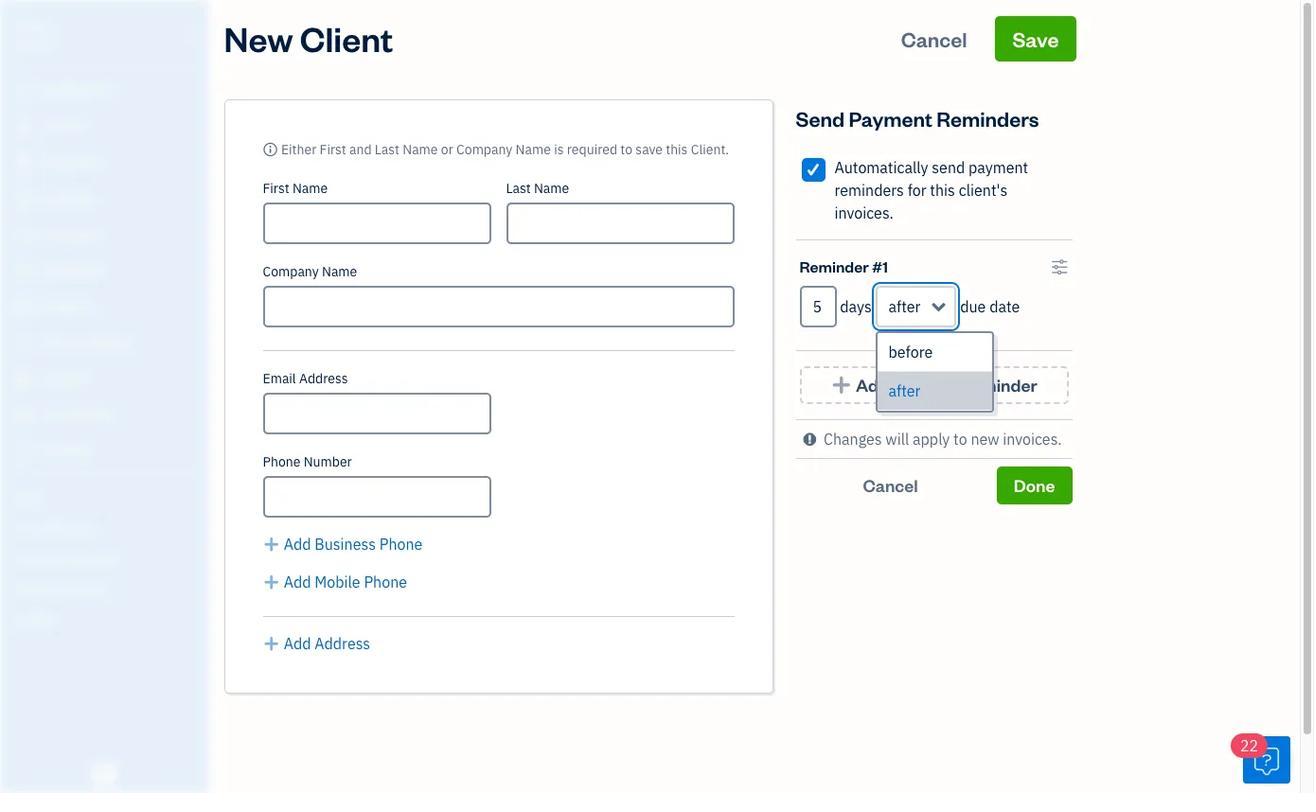 Task type: locate. For each thing, give the bounding box(es) containing it.
done
[[1014, 475, 1056, 496]]

reminder
[[800, 257, 869, 277], [961, 374, 1038, 396]]

last
[[375, 141, 400, 158], [506, 180, 531, 197]]

edit reminder #1 message image
[[1052, 256, 1069, 279]]

invoices. inside automatically send payment reminders for this client's invoices.
[[835, 204, 894, 223]]

business
[[315, 535, 376, 554]]

name down either
[[293, 180, 328, 197]]

1 vertical spatial cancel
[[864, 475, 919, 496]]

first name
[[263, 180, 328, 197]]

settings image
[[14, 612, 203, 627]]

to
[[621, 141, 633, 158], [954, 430, 968, 449]]

0 horizontal spatial reminder
[[800, 257, 869, 277]]

1 vertical spatial after
[[889, 382, 921, 401]]

add address
[[284, 635, 371, 654]]

taras owner
[[15, 17, 53, 52]]

due date
[[961, 297, 1021, 316]]

changes
[[824, 430, 883, 449]]

1 vertical spatial company
[[263, 263, 319, 280]]

company right the or
[[457, 141, 513, 158]]

after inside field
[[889, 297, 921, 316]]

1 vertical spatial this
[[931, 181, 956, 200]]

invoices. up done
[[1004, 430, 1063, 449]]

done button
[[997, 467, 1073, 505]]

address
[[299, 370, 348, 387], [315, 635, 371, 654]]

invoices.
[[835, 204, 894, 223], [1004, 430, 1063, 449]]

new
[[971, 430, 1000, 449]]

0 vertical spatial address
[[299, 370, 348, 387]]

plus image left mobile
[[263, 571, 280, 594]]

chart image
[[12, 406, 35, 425]]

project image
[[12, 298, 35, 317]]

1 horizontal spatial to
[[954, 430, 968, 449]]

cancel button
[[885, 16, 985, 62], [796, 467, 986, 505]]

company
[[457, 141, 513, 158], [263, 263, 319, 280]]

plus image inside add another reminder button
[[831, 376, 853, 395]]

company down first name
[[263, 263, 319, 280]]

cancel button up send payment reminders on the top of page
[[885, 16, 985, 62]]

0 vertical spatial invoices.
[[835, 204, 894, 223]]

plus image up "changes"
[[831, 376, 853, 395]]

and
[[350, 141, 372, 158]]

after option
[[878, 372, 992, 411]]

list box
[[878, 333, 992, 411]]

phone inside button
[[380, 535, 423, 554]]

last right and
[[375, 141, 400, 158]]

add
[[856, 374, 890, 396], [284, 535, 311, 554], [284, 573, 311, 592], [284, 635, 311, 654]]

email
[[263, 370, 296, 387]]

owner
[[15, 38, 50, 52]]

invoices. down reminders at top right
[[835, 204, 894, 223]]

cancel up send payment reminders on the top of page
[[902, 26, 968, 52]]

save
[[636, 141, 663, 158]]

1 horizontal spatial this
[[931, 181, 956, 200]]

0 horizontal spatial to
[[621, 141, 633, 158]]

0 horizontal spatial company
[[263, 263, 319, 280]]

resource center badge image
[[1244, 737, 1291, 784]]

1 vertical spatial address
[[315, 635, 371, 654]]

add mobile phone
[[284, 573, 407, 592]]

or
[[441, 141, 454, 158]]

add for add mobile phone
[[284, 573, 311, 592]]

plus image for add another reminder
[[831, 376, 853, 395]]

after up before
[[889, 297, 921, 316]]

add business phone button
[[263, 533, 423, 556]]

1 vertical spatial cancel button
[[796, 467, 986, 505]]

cancel
[[902, 26, 968, 52], [864, 475, 919, 496]]

0 vertical spatial last
[[375, 141, 400, 158]]

First Name text field
[[263, 203, 491, 244]]

phone for add business phone
[[380, 535, 423, 554]]

team members image
[[14, 521, 203, 536]]

items and services image
[[14, 551, 203, 567]]

plus image left add address
[[263, 633, 280, 656]]

after down before
[[889, 382, 921, 401]]

plus image left business
[[263, 533, 280, 556]]

1 vertical spatial invoices.
[[1004, 430, 1063, 449]]

payment
[[849, 105, 933, 132]]

phone right mobile
[[364, 573, 407, 592]]

phone
[[263, 454, 301, 471], [380, 535, 423, 554], [364, 573, 407, 592]]

cancel down will
[[864, 475, 919, 496]]

0 horizontal spatial last
[[375, 141, 400, 158]]

apps image
[[14, 491, 203, 506]]

apply
[[913, 430, 951, 449]]

to left new
[[954, 430, 968, 449]]

name down is
[[534, 180, 570, 197]]

1
[[883, 257, 889, 277]]

address inside button
[[315, 635, 371, 654]]

client
[[300, 16, 393, 61]]

Email Address text field
[[263, 393, 491, 435]]

2 after from the top
[[889, 382, 921, 401]]

1 horizontal spatial reminder
[[961, 374, 1038, 396]]

first down "primary" image
[[263, 180, 290, 197]]

phone left number
[[263, 454, 301, 471]]

this inside automatically send payment reminders for this client's invoices.
[[931, 181, 956, 200]]

name
[[403, 141, 438, 158], [516, 141, 551, 158], [293, 180, 328, 197], [534, 180, 570, 197], [322, 263, 357, 280]]

expense image
[[12, 262, 35, 281]]

address right email
[[299, 370, 348, 387]]

0 horizontal spatial invoices.
[[835, 204, 894, 223]]

will
[[886, 430, 910, 449]]

1 vertical spatial phone
[[380, 535, 423, 554]]

phone down phone number text box
[[380, 535, 423, 554]]

timer image
[[12, 334, 35, 353]]

name down first name 'text box'
[[322, 263, 357, 280]]

add left business
[[284, 535, 311, 554]]

phone inside button
[[364, 573, 407, 592]]

after
[[889, 297, 921, 316], [889, 382, 921, 401]]

main element
[[0, 0, 256, 794]]

save button
[[996, 16, 1077, 62]]

add inside button
[[284, 535, 311, 554]]

Payment reminder timing (before or after due date) field
[[876, 286, 957, 328]]

required
[[567, 141, 618, 158]]

plus image
[[831, 376, 853, 395], [263, 533, 280, 556], [263, 571, 280, 594], [263, 633, 280, 656]]

add left mobile
[[284, 573, 311, 592]]

0 horizontal spatial first
[[263, 180, 290, 197]]

0 vertical spatial cancel
[[902, 26, 968, 52]]

last down either first and last name or company name is required to save this client. at top
[[506, 180, 531, 197]]

this down send
[[931, 181, 956, 200]]

1 vertical spatial reminder
[[961, 374, 1038, 396]]

0 vertical spatial company
[[457, 141, 513, 158]]

address down add mobile phone
[[315, 635, 371, 654]]

for
[[908, 181, 927, 200]]

list box containing before
[[878, 333, 992, 411]]

name left is
[[516, 141, 551, 158]]

add for add another reminder
[[856, 374, 890, 396]]

this
[[666, 141, 688, 158], [931, 181, 956, 200]]

plus image for add business phone
[[263, 533, 280, 556]]

add down before
[[856, 374, 890, 396]]

0 vertical spatial after
[[889, 297, 921, 316]]

cancel button down will
[[796, 467, 986, 505]]

exclamationcircle image
[[804, 428, 817, 451]]

1 vertical spatial first
[[263, 180, 290, 197]]

last name
[[506, 180, 570, 197]]

reminder up new
[[961, 374, 1038, 396]]

add down add mobile phone button
[[284, 635, 311, 654]]

0 vertical spatial first
[[320, 141, 346, 158]]

this right "save"
[[666, 141, 688, 158]]

1 after from the top
[[889, 297, 921, 316]]

to left "save"
[[621, 141, 633, 158]]

first
[[320, 141, 346, 158], [263, 180, 290, 197]]

primary image
[[263, 141, 278, 158]]

0 horizontal spatial this
[[666, 141, 688, 158]]

1 horizontal spatial last
[[506, 180, 531, 197]]

after inside option
[[889, 382, 921, 401]]

2 vertical spatial phone
[[364, 573, 407, 592]]

first left and
[[320, 141, 346, 158]]

reminder left #
[[800, 257, 869, 277]]

0 vertical spatial phone
[[263, 454, 301, 471]]



Task type: vqa. For each thing, say whether or not it's contained in the screenshot.
the bottommost plus icon
yes



Task type: describe. For each thing, give the bounding box(es) containing it.
22 button
[[1232, 734, 1291, 784]]

save
[[1013, 26, 1060, 52]]

0 vertical spatial reminder
[[800, 257, 869, 277]]

1 horizontal spatial company
[[457, 141, 513, 158]]

number
[[304, 454, 352, 471]]

before
[[889, 343, 933, 362]]

new
[[224, 16, 293, 61]]

mobile
[[315, 573, 361, 592]]

1 vertical spatial to
[[954, 430, 968, 449]]

reminder # 1
[[800, 257, 889, 277]]

#
[[872, 257, 883, 277]]

address for add address
[[315, 635, 371, 654]]

send
[[933, 158, 966, 177]]

add another reminder
[[856, 374, 1038, 396]]

another
[[893, 374, 958, 396]]

company name
[[263, 263, 357, 280]]

1 horizontal spatial first
[[320, 141, 346, 158]]

bank connections image
[[14, 582, 203, 597]]

automatically send payment reminders for this client's invoices.
[[835, 158, 1029, 223]]

add mobile phone button
[[263, 571, 407, 594]]

reminder inside button
[[961, 374, 1038, 396]]

client image
[[12, 118, 35, 137]]

automatically
[[835, 158, 929, 177]]

money image
[[12, 370, 35, 389]]

cancel for bottommost cancel button
[[864, 475, 919, 496]]

dashboard image
[[12, 82, 35, 101]]

due
[[961, 297, 987, 316]]

1 vertical spatial last
[[506, 180, 531, 197]]

days
[[841, 297, 872, 316]]

22
[[1241, 737, 1259, 756]]

taras
[[15, 17, 53, 36]]

cancel for the topmost cancel button
[[902, 26, 968, 52]]

plus image for add address
[[263, 633, 280, 656]]

changes will apply to new invoices.
[[824, 430, 1063, 449]]

plus image for add mobile phone
[[263, 571, 280, 594]]

0 vertical spatial to
[[621, 141, 633, 158]]

name for last name
[[534, 180, 570, 197]]

report image
[[12, 442, 35, 461]]

phone for add mobile phone
[[364, 573, 407, 592]]

name for company name
[[322, 263, 357, 280]]

payment image
[[12, 226, 35, 245]]

invoice image
[[12, 190, 35, 209]]

payment
[[969, 158, 1029, 177]]

name for first name
[[293, 180, 328, 197]]

either first and last name or company name is required to save this client.
[[281, 141, 730, 158]]

add for add business phone
[[284, 535, 311, 554]]

Company Name text field
[[263, 286, 735, 328]]

either
[[281, 141, 317, 158]]

Payment reminder offset in days text field
[[800, 286, 837, 328]]

add business phone
[[284, 535, 423, 554]]

estimate image
[[12, 154, 35, 173]]

add another reminder button
[[800, 367, 1069, 405]]

new client
[[224, 16, 393, 61]]

is
[[554, 141, 564, 158]]

Phone Number text field
[[263, 477, 491, 518]]

send payment reminders
[[796, 105, 1040, 132]]

address for email address
[[299, 370, 348, 387]]

freshbooks image
[[89, 764, 119, 786]]

client.
[[691, 141, 730, 158]]

0 vertical spatial cancel button
[[885, 16, 985, 62]]

client's
[[959, 181, 1008, 200]]

send
[[796, 105, 845, 132]]

reminders
[[937, 105, 1040, 132]]

date
[[990, 297, 1021, 316]]

reminders
[[835, 181, 905, 200]]

name left the or
[[403, 141, 438, 158]]

Last Name text field
[[506, 203, 735, 244]]

0 vertical spatial this
[[666, 141, 688, 158]]

phone number
[[263, 454, 352, 471]]

add for add address
[[284, 635, 311, 654]]

check image
[[805, 160, 823, 179]]

add address button
[[263, 633, 371, 656]]

1 horizontal spatial invoices.
[[1004, 430, 1063, 449]]

email address
[[263, 370, 348, 387]]

before option
[[878, 333, 992, 372]]



